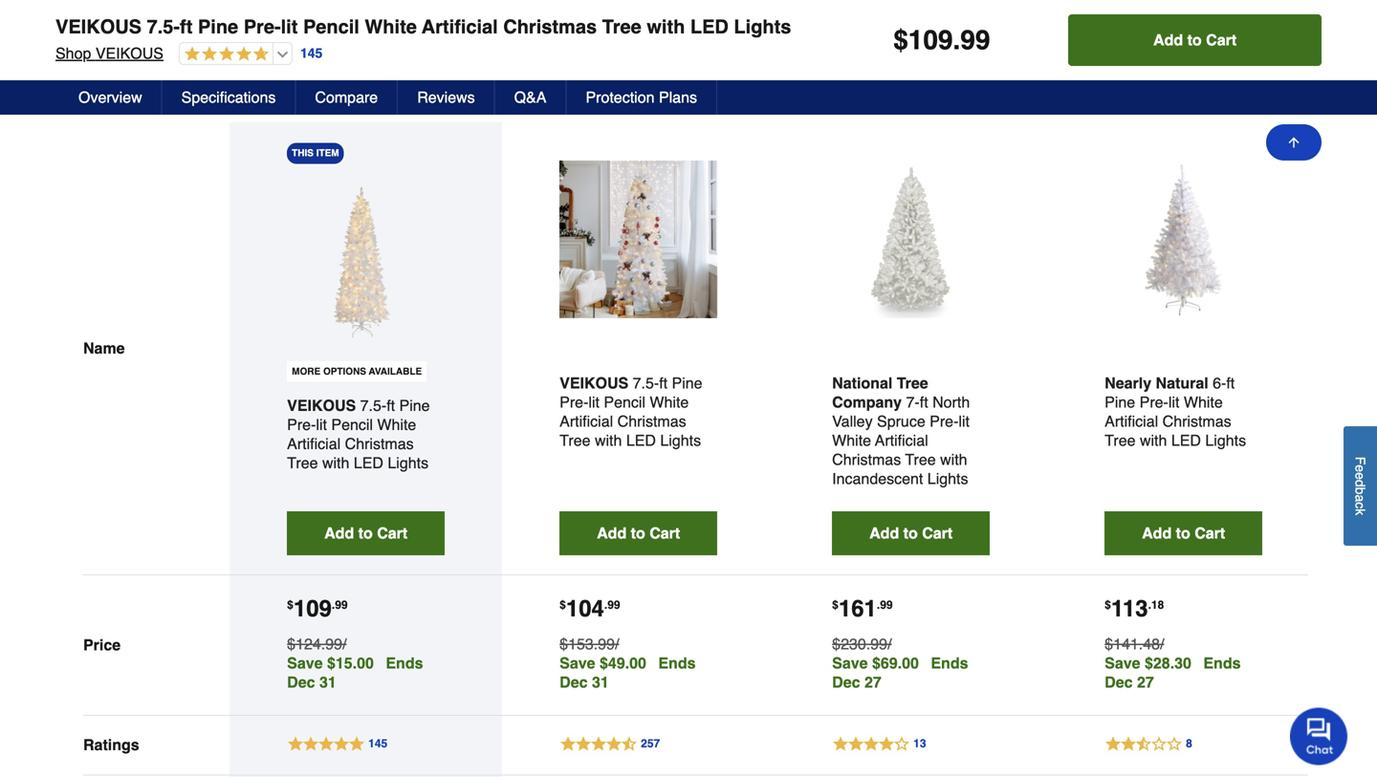 Task type: vqa. For each thing, say whether or not it's contained in the screenshot.
$69.00 at bottom right
yes



Task type: describe. For each thing, give the bounding box(es) containing it.
add to cart button for 7.5-ft pine pre-lit pencil white artificial christmas tree with led lights
[[560, 512, 718, 556]]

cart for 6-ft pine pre-lit white artificial christmas tree with led lights
[[1195, 525, 1226, 542]]

specifications button
[[162, 80, 296, 115]]

. for save $15.00
[[332, 599, 335, 612]]

to for 7.5-ft pine pre-lit pencil white artificial christmas tree with led lights
[[631, 525, 646, 542]]

$153.99
[[560, 636, 615, 653]]

0 vertical spatial 7.5-
[[147, 16, 180, 38]]

ft for add to cart "button" corresponding to 7-ft north valley spruce pre-lit white artificial christmas tree with incandescent lights
[[920, 394, 929, 411]]

lights inside 7-ft north valley spruce pre-lit white artificial christmas tree with incandescent lights
[[928, 470, 969, 488]]

to for 7-ft north valley spruce pre-lit white artificial christmas tree with incandescent lights
[[904, 525, 918, 542]]

save $49.00
[[560, 655, 647, 672]]

this item
[[292, 148, 339, 159]]

tree inside 6-ft pine pre-lit white artificial christmas tree with led lights
[[1105, 432, 1136, 449]]

options
[[323, 366, 366, 377]]

/ for 104
[[615, 636, 619, 653]]

white inside 7-ft north valley spruce pre-lit white artificial christmas tree with incandescent lights
[[833, 432, 872, 449]]

nearly natural 6-ft pine pre-lit white artificial christmas tree with led lights image
[[1105, 161, 1263, 318]]

christmas inside 7-ft north valley spruce pre-lit white artificial christmas tree with incandescent lights
[[833, 451, 901, 469]]

lit inside 6-ft pine pre-lit white artificial christmas tree with led lights
[[1169, 394, 1180, 411]]

$230.99
[[833, 636, 888, 653]]

shop veikous
[[55, 44, 164, 62]]

31 for 109
[[320, 674, 337, 692]]

add for 7.5-ft pine pre-lit pencil white artificial christmas tree with led lights
[[597, 525, 627, 542]]

pine inside 6-ft pine pre-lit white artificial christmas tree with led lights
[[1105, 394, 1136, 411]]

natural
[[1156, 374, 1209, 392]]

nearly
[[1105, 374, 1152, 392]]

6-ft pine pre-lit white artificial christmas tree with led lights
[[1105, 374, 1247, 449]]

ratings
[[83, 737, 139, 754]]

$153.99 /
[[560, 636, 619, 653]]

specifications
[[181, 89, 276, 106]]

. for save $49.00
[[605, 599, 608, 612]]

north
[[933, 394, 970, 411]]

save for 161
[[833, 655, 868, 672]]

q&a
[[514, 89, 547, 106]]

1 horizontal spatial 7.5-
[[360, 397, 387, 415]]

1 horizontal spatial 7.5-ft pine pre-lit pencil white artificial christmas tree with led lights
[[560, 374, 703, 449]]

national tree company 7-ft north valley spruce pre-lit white artificial christmas tree with incandescent lights image
[[833, 161, 990, 318]]

. for save $69.00
[[877, 599, 880, 612]]

b
[[1353, 488, 1369, 495]]

a
[[1353, 495, 1369, 502]]

save for 109
[[287, 655, 323, 672]]

$230.99 /
[[833, 636, 892, 653]]

reviews button
[[398, 80, 495, 115]]

k
[[1353, 509, 1369, 516]]

tree inside national tree company
[[897, 374, 929, 392]]

1 horizontal spatial compare
[[315, 89, 378, 106]]

chevron up image
[[1288, 63, 1307, 82]]

f e e d b a c k button
[[1344, 427, 1378, 546]]

31 for 104
[[592, 674, 609, 692]]

spruce
[[877, 413, 926, 430]]

more options available cell
[[287, 361, 427, 382]]

save for 113
[[1105, 655, 1141, 672]]

national
[[833, 374, 893, 392]]

with inside 7-ft north valley spruce pre-lit white artificial christmas tree with incandescent lights
[[941, 451, 968, 469]]

dec for 161
[[833, 674, 861, 692]]

0 horizontal spatial compare
[[71, 59, 170, 85]]

more
[[292, 366, 321, 377]]

reviews
[[417, 89, 475, 106]]

save $28.30
[[1105, 655, 1192, 672]]

$ for save $28.30
[[1105, 599, 1112, 612]]

dec for 113
[[1105, 674, 1133, 692]]

18
[[1152, 599, 1165, 612]]

$ 113 . 18
[[1105, 596, 1165, 622]]

ends for 109
[[386, 655, 423, 672]]

to for 6-ft pine pre-lit white artificial christmas tree with led lights
[[1177, 525, 1191, 542]]

d
[[1353, 480, 1369, 488]]

. for save $28.30
[[1149, 599, 1152, 612]]

$141.48
[[1105, 636, 1161, 653]]

add to cart button for 7-ft north valley spruce pre-lit white artificial christmas tree with incandescent lights
[[833, 512, 990, 556]]

99 for save $69.00
[[880, 599, 893, 612]]

arrow up image
[[1287, 135, 1302, 150]]

valley
[[833, 413, 873, 430]]

ends dec 27 for 161
[[833, 655, 969, 692]]

ends dec 31 for 104
[[560, 655, 696, 692]]

1 vertical spatial pencil
[[604, 394, 646, 411]]

add to cart button for 6-ft pine pre-lit white artificial christmas tree with led lights
[[1105, 512, 1263, 556]]

q&a button
[[495, 80, 567, 115]]

$28.30
[[1145, 655, 1192, 672]]

$124.99 /
[[287, 636, 347, 653]]

led inside 6-ft pine pre-lit white artificial christmas tree with led lights
[[1172, 432, 1202, 449]]

1 vertical spatial 7.5-
[[633, 374, 659, 392]]

27 for 113
[[1138, 674, 1155, 692]]

104
[[566, 596, 605, 622]]



Task type: locate. For each thing, give the bounding box(es) containing it.
lit
[[281, 16, 298, 38], [589, 394, 600, 411], [1169, 394, 1180, 411], [959, 413, 970, 430], [316, 416, 327, 434]]

3 ends from the left
[[931, 655, 969, 672]]

4 dec from the left
[[1105, 674, 1133, 692]]

led
[[691, 16, 729, 38], [627, 432, 656, 449], [1172, 432, 1202, 449], [354, 454, 384, 472]]

dec for 109
[[287, 674, 315, 692]]

/ up $49.00
[[615, 636, 619, 653]]

save down $124.99
[[287, 655, 323, 672]]

0 horizontal spatial $ 109 . 99
[[287, 596, 348, 622]]

. inside $ 113 . 18
[[1149, 599, 1152, 612]]

113
[[1112, 596, 1149, 622]]

2 save from the left
[[560, 655, 596, 672]]

0 horizontal spatial ends dec 27
[[833, 655, 969, 692]]

pre-
[[244, 16, 281, 38], [560, 394, 589, 411], [1140, 394, 1169, 411], [930, 413, 959, 430], [287, 416, 316, 434]]

add
[[1154, 31, 1184, 49], [324, 525, 354, 542], [597, 525, 627, 542], [870, 525, 900, 542], [1143, 525, 1172, 542]]

ends right $49.00
[[659, 655, 696, 672]]

cart
[[1207, 31, 1237, 49], [377, 525, 408, 542], [650, 525, 681, 542], [923, 525, 953, 542], [1195, 525, 1226, 542]]

incandescent
[[833, 470, 924, 488]]

2 dec from the left
[[560, 674, 588, 692]]

0 horizontal spatial 7.5-
[[147, 16, 180, 38]]

plans
[[659, 89, 697, 106]]

$ for save $49.00
[[560, 599, 566, 612]]

dec down save $69.00
[[833, 674, 861, 692]]

protection
[[586, 89, 655, 106]]

company
[[833, 394, 902, 411]]

ends dec 27
[[833, 655, 969, 692], [1105, 655, 1241, 692]]

2 27 from the left
[[1138, 674, 1155, 692]]

ends for 113
[[1204, 655, 1241, 672]]

chat invite button image
[[1291, 708, 1349, 766]]

2 e from the top
[[1353, 473, 1369, 480]]

/ up $69.00
[[888, 636, 892, 653]]

$ inside $ 104 . 99
[[560, 599, 566, 612]]

christmas inside 6-ft pine pre-lit white artificial christmas tree with led lights
[[1163, 413, 1232, 430]]

1 dec from the left
[[287, 674, 315, 692]]

1 e from the top
[[1353, 465, 1369, 473]]

add for 6-ft pine pre-lit white artificial christmas tree with led lights
[[1143, 525, 1172, 542]]

.
[[953, 25, 961, 55], [332, 599, 335, 612], [605, 599, 608, 612], [877, 599, 880, 612], [1149, 599, 1152, 612]]

161
[[839, 596, 877, 622]]

0 vertical spatial $ 109 . 99
[[894, 25, 991, 55]]

31 down save $15.00
[[320, 674, 337, 692]]

veikous 7.5-ft pine pre-lit pencil white artificial christmas tree with led lights
[[55, 16, 792, 38]]

compare button
[[50, 43, 1328, 103], [296, 80, 398, 115]]

with inside 6-ft pine pre-lit white artificial christmas tree with led lights
[[1140, 432, 1168, 449]]

add for 7-ft north valley spruce pre-lit white artificial christmas tree with incandescent lights
[[870, 525, 900, 542]]

7-ft north valley spruce pre-lit white artificial christmas tree with incandescent lights
[[833, 394, 970, 488]]

1 ends from the left
[[386, 655, 423, 672]]

with
[[647, 16, 685, 38], [595, 432, 622, 449], [1140, 432, 1168, 449], [941, 451, 968, 469], [322, 454, 350, 472]]

0 vertical spatial compare
[[71, 59, 170, 85]]

2 / from the left
[[615, 636, 619, 653]]

christmas
[[504, 16, 597, 38], [618, 413, 687, 430], [1163, 413, 1232, 430], [345, 435, 414, 453], [833, 451, 901, 469]]

artificial inside 6-ft pine pre-lit white artificial christmas tree with led lights
[[1105, 413, 1159, 430]]

ends dec 27 for 113
[[1105, 655, 1241, 692]]

1 horizontal spatial $ 109 . 99
[[894, 25, 991, 55]]

overview button
[[59, 80, 162, 115]]

available
[[369, 366, 422, 377]]

nearly natural
[[1105, 374, 1209, 392]]

2 ends dec 31 from the left
[[560, 655, 696, 692]]

$69.00
[[873, 655, 919, 672]]

99 inside $ 104 . 99
[[608, 599, 621, 612]]

f e e d b a c k
[[1353, 457, 1369, 516]]

ft inside 7-ft north valley spruce pre-lit white artificial christmas tree with incandescent lights
[[920, 394, 929, 411]]

7.5-ft pine pre-lit pencil white artificial christmas tree with led lights
[[560, 374, 703, 449], [287, 397, 430, 472]]

$141.48 /
[[1105, 636, 1165, 653]]

lights
[[734, 16, 792, 38], [661, 432, 701, 449], [1206, 432, 1247, 449], [388, 454, 429, 472], [928, 470, 969, 488]]

2 31 from the left
[[592, 674, 609, 692]]

e up d
[[1353, 465, 1369, 473]]

1 horizontal spatial veikous 7.5-ft pine pre-lit pencil white artificial christmas tree with led lights image
[[560, 161, 718, 318]]

save $69.00
[[833, 655, 919, 672]]

save for 104
[[560, 655, 596, 672]]

0 horizontal spatial veikous 7.5-ft pine pre-lit pencil white artificial christmas tree with led lights image
[[287, 183, 445, 341]]

27 down save $69.00
[[865, 674, 882, 692]]

27 for 161
[[865, 674, 882, 692]]

99 for save $49.00
[[608, 599, 621, 612]]

tree inside 7-ft north valley spruce pre-lit white artificial christmas tree with incandescent lights
[[906, 451, 936, 469]]

2 ends dec 27 from the left
[[1105, 655, 1241, 692]]

pencil
[[303, 16, 360, 38], [604, 394, 646, 411], [331, 416, 373, 434]]

ends dec 27 down $141.48 / at the right of the page
[[1105, 655, 1241, 692]]

$ 109 . 99
[[894, 25, 991, 55], [287, 596, 348, 622]]

f
[[1353, 457, 1369, 465]]

7.5-
[[147, 16, 180, 38], [633, 374, 659, 392], [360, 397, 387, 415]]

/ for 113
[[1161, 636, 1165, 653]]

add to cart for 6-ft pine pre-lit white artificial christmas tree with led lights
[[1143, 525, 1226, 542]]

0 horizontal spatial 7.5-ft pine pre-lit pencil white artificial christmas tree with led lights
[[287, 397, 430, 472]]

0 vertical spatial 109
[[909, 25, 953, 55]]

pre- inside 6-ft pine pre-lit white artificial christmas tree with led lights
[[1140, 394, 1169, 411]]

dec down save $49.00 in the left bottom of the page
[[560, 674, 588, 692]]

4.7 stars image
[[180, 46, 269, 64]]

1 ends dec 27 from the left
[[833, 655, 969, 692]]

more options available
[[292, 366, 422, 377]]

overview
[[78, 89, 142, 106]]

save down $153.99 at bottom
[[560, 655, 596, 672]]

price
[[83, 637, 121, 654]]

ends dec 31 down $124.99 /
[[287, 655, 423, 692]]

$ for save $15.00
[[287, 599, 294, 612]]

this
[[292, 148, 314, 159]]

$ 161 . 99
[[833, 596, 893, 622]]

2 ends from the left
[[659, 655, 696, 672]]

1 horizontal spatial 31
[[592, 674, 609, 692]]

1 horizontal spatial ends dec 27
[[1105, 655, 1241, 692]]

compare down 145 at top left
[[315, 89, 378, 106]]

0 horizontal spatial 109
[[294, 596, 332, 622]]

add to cart for 7-ft north valley spruce pre-lit white artificial christmas tree with incandescent lights
[[870, 525, 953, 542]]

2 horizontal spatial 7.5-
[[633, 374, 659, 392]]

$
[[894, 25, 909, 55], [287, 599, 294, 612], [560, 599, 566, 612], [833, 599, 839, 612], [1105, 599, 1112, 612]]

shop
[[55, 44, 91, 62]]

add to cart button
[[1069, 14, 1322, 66], [287, 512, 445, 556], [560, 512, 718, 556], [833, 512, 990, 556], [1105, 512, 1263, 556]]

artificial
[[422, 16, 498, 38], [560, 413, 613, 430], [1105, 413, 1159, 430], [876, 432, 929, 449], [287, 435, 341, 453]]

white
[[365, 16, 417, 38], [650, 394, 689, 411], [1184, 394, 1224, 411], [377, 416, 417, 434], [833, 432, 872, 449]]

ends
[[386, 655, 423, 672], [659, 655, 696, 672], [931, 655, 969, 672], [1204, 655, 1241, 672]]

27
[[865, 674, 882, 692], [1138, 674, 1155, 692]]

$124.99
[[287, 636, 343, 653]]

. inside $ 161 . 99
[[877, 599, 880, 612]]

/ up $28.30
[[1161, 636, 1165, 653]]

compare
[[71, 59, 170, 85], [315, 89, 378, 106]]

save down "$141.48"
[[1105, 655, 1141, 672]]

save down $230.99
[[833, 655, 868, 672]]

compare up overview at the top
[[71, 59, 170, 85]]

31 down save $49.00 in the left bottom of the page
[[592, 674, 609, 692]]

ends dec 31
[[287, 655, 423, 692], [560, 655, 696, 692]]

. inside $ 104 . 99
[[605, 599, 608, 612]]

0 horizontal spatial 27
[[865, 674, 882, 692]]

1 vertical spatial $ 109 . 99
[[287, 596, 348, 622]]

ends dec 31 for 109
[[287, 655, 423, 692]]

e up b
[[1353, 473, 1369, 480]]

0 horizontal spatial ends dec 31
[[287, 655, 423, 692]]

3 dec from the left
[[833, 674, 861, 692]]

1 save from the left
[[287, 655, 323, 672]]

4 / from the left
[[1161, 636, 1165, 653]]

dec down save $28.30
[[1105, 674, 1133, 692]]

1 horizontal spatial 109
[[909, 25, 953, 55]]

dec down save $15.00
[[287, 674, 315, 692]]

ends right $28.30
[[1204, 655, 1241, 672]]

99 for save $15.00
[[335, 599, 348, 612]]

0 vertical spatial pencil
[[303, 16, 360, 38]]

/
[[343, 636, 347, 653], [615, 636, 619, 653], [888, 636, 892, 653], [1161, 636, 1165, 653]]

national tree company
[[833, 374, 929, 411]]

ft
[[180, 16, 193, 38], [659, 374, 668, 392], [1227, 374, 1235, 392], [920, 394, 929, 411], [387, 397, 395, 415]]

1 vertical spatial 109
[[294, 596, 332, 622]]

tree
[[602, 16, 642, 38], [897, 374, 929, 392], [560, 432, 591, 449], [1105, 432, 1136, 449], [906, 451, 936, 469], [287, 454, 318, 472]]

3 save from the left
[[833, 655, 868, 672]]

$ 104 . 99
[[560, 596, 621, 622]]

e
[[1353, 465, 1369, 473], [1353, 473, 1369, 480]]

2 vertical spatial 7.5-
[[360, 397, 387, 415]]

save $15.00
[[287, 655, 374, 672]]

1 ends dec 31 from the left
[[287, 655, 423, 692]]

$ inside $ 113 . 18
[[1105, 599, 1112, 612]]

$ for save $69.00
[[833, 599, 839, 612]]

ft for add to cart "button" for 7.5-ft pine pre-lit pencil white artificial christmas tree with led lights
[[659, 374, 668, 392]]

to
[[1188, 31, 1202, 49], [358, 525, 373, 542], [631, 525, 646, 542], [904, 525, 918, 542], [1177, 525, 1191, 542]]

protection plans
[[586, 89, 697, 106]]

145
[[300, 46, 323, 61]]

dec
[[287, 674, 315, 692], [560, 674, 588, 692], [833, 674, 861, 692], [1105, 674, 1133, 692]]

/ for 161
[[888, 636, 892, 653]]

ends dec 27 down $230.99 /
[[833, 655, 969, 692]]

add to cart
[[1154, 31, 1237, 49], [324, 525, 408, 542], [597, 525, 681, 542], [870, 525, 953, 542], [1143, 525, 1226, 542]]

protection plans button
[[567, 80, 718, 115]]

name
[[83, 339, 125, 357]]

99 inside $ 161 . 99
[[880, 599, 893, 612]]

item
[[316, 148, 339, 159]]

1 horizontal spatial 27
[[1138, 674, 1155, 692]]

4 save from the left
[[1105, 655, 1141, 672]]

pine
[[198, 16, 238, 38], [672, 374, 703, 392], [1105, 394, 1136, 411], [400, 397, 430, 415]]

$ inside $ 161 . 99
[[833, 599, 839, 612]]

pre- inside 7-ft north valley spruce pre-lit white artificial christmas tree with incandescent lights
[[930, 413, 959, 430]]

3 / from the left
[[888, 636, 892, 653]]

ends for 104
[[659, 655, 696, 672]]

6-
[[1213, 374, 1227, 392]]

$49.00
[[600, 655, 647, 672]]

lights inside 6-ft pine pre-lit white artificial christmas tree with led lights
[[1206, 432, 1247, 449]]

. inside $ 109 . 99
[[332, 599, 335, 612]]

cart for 7.5-ft pine pre-lit pencil white artificial christmas tree with led lights
[[650, 525, 681, 542]]

ft inside 6-ft pine pre-lit white artificial christmas tree with led lights
[[1227, 374, 1235, 392]]

4 ends from the left
[[1204, 655, 1241, 672]]

109
[[909, 25, 953, 55], [294, 596, 332, 622]]

c
[[1353, 502, 1369, 509]]

ft for 6-ft pine pre-lit white artificial christmas tree with led lights add to cart "button"
[[1227, 374, 1235, 392]]

lit inside 7-ft north valley spruce pre-lit white artificial christmas tree with incandescent lights
[[959, 413, 970, 430]]

1 horizontal spatial ends dec 31
[[560, 655, 696, 692]]

ends dec 31 down $153.99 /
[[560, 655, 696, 692]]

add to cart for 7.5-ft pine pre-lit pencil white artificial christmas tree with led lights
[[597, 525, 681, 542]]

1 vertical spatial compare
[[315, 89, 378, 106]]

cart for 7-ft north valley spruce pre-lit white artificial christmas tree with incandescent lights
[[923, 525, 953, 542]]

artificial inside 7-ft north valley spruce pre-lit white artificial christmas tree with incandescent lights
[[876, 432, 929, 449]]

ends right $15.00
[[386, 655, 423, 672]]

save
[[287, 655, 323, 672], [560, 655, 596, 672], [833, 655, 868, 672], [1105, 655, 1141, 672]]

white inside 6-ft pine pre-lit white artificial christmas tree with led lights
[[1184, 394, 1224, 411]]

2 vertical spatial pencil
[[331, 416, 373, 434]]

ends right $69.00
[[931, 655, 969, 672]]

/ up $15.00
[[343, 636, 347, 653]]

0 horizontal spatial 31
[[320, 674, 337, 692]]

veikous 7.5-ft pine pre-lit pencil white artificial christmas tree with led lights image
[[560, 161, 718, 318], [287, 183, 445, 341]]

31
[[320, 674, 337, 692], [592, 674, 609, 692]]

$15.00
[[327, 655, 374, 672]]

dec for 104
[[560, 674, 588, 692]]

1 31 from the left
[[320, 674, 337, 692]]

7-
[[907, 394, 920, 411]]

1 / from the left
[[343, 636, 347, 653]]

ends for 161
[[931, 655, 969, 672]]

1 27 from the left
[[865, 674, 882, 692]]

/ for 109
[[343, 636, 347, 653]]

27 down save $28.30
[[1138, 674, 1155, 692]]



